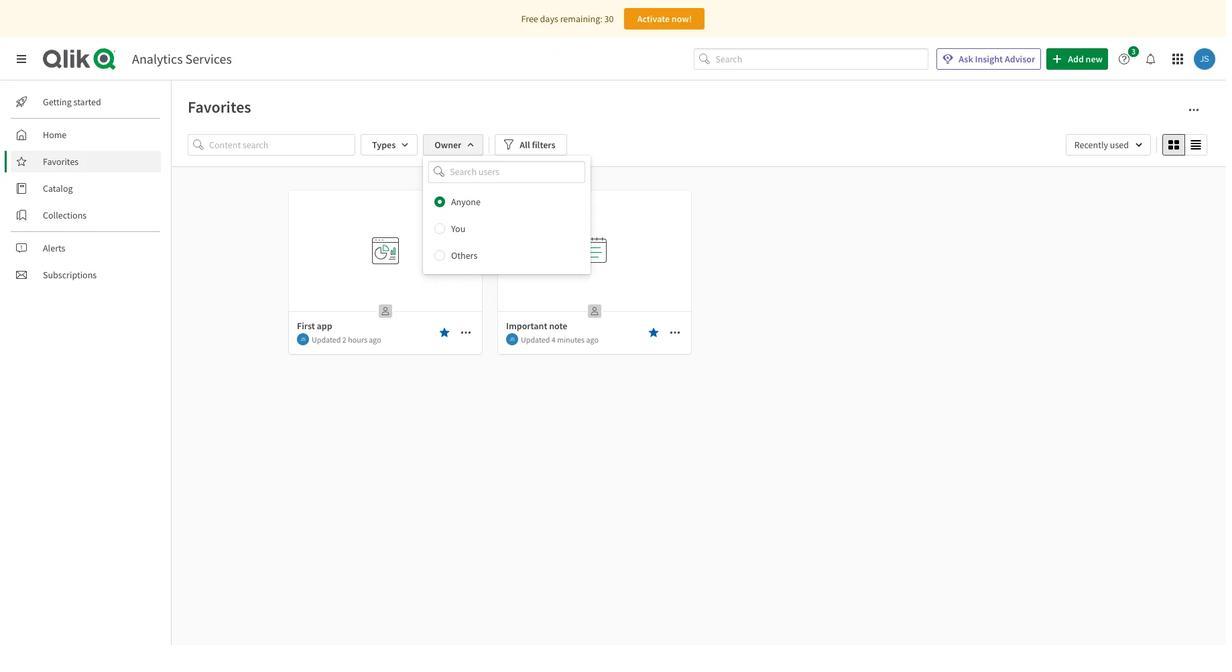 Task type: vqa. For each thing, say whether or not it's contained in the screenshot.
Navigation pane element
yes



Task type: locate. For each thing, give the bounding box(es) containing it.
more actions image
[[461, 327, 472, 338], [670, 327, 681, 338]]

all filters button
[[495, 134, 567, 156]]

catalog
[[43, 182, 73, 195]]

now!
[[672, 13, 692, 25]]

0 horizontal spatial jacob simon image
[[506, 333, 519, 345]]

insight
[[976, 53, 1004, 65]]

0 horizontal spatial jacob simon element
[[297, 333, 309, 345]]

1 updated from the left
[[312, 334, 341, 344]]

filters
[[532, 139, 556, 151]]

jacob simon element down important
[[506, 333, 519, 345]]

0 horizontal spatial more actions image
[[461, 327, 472, 338]]

home link
[[11, 124, 161, 146]]

1 horizontal spatial remove from favorites image
[[649, 327, 659, 338]]

remove from favorites image
[[439, 327, 450, 338], [649, 327, 659, 338]]

updated down app at the left of page
[[312, 334, 341, 344]]

updated 4 minutes ago
[[521, 334, 599, 344]]

1 horizontal spatial personal element
[[584, 301, 606, 322]]

30
[[605, 13, 614, 25]]

1 horizontal spatial jacob simon element
[[506, 333, 519, 345]]

subscriptions link
[[11, 264, 161, 286]]

activate
[[638, 13, 670, 25]]

0 horizontal spatial remove from favorites image
[[439, 327, 450, 338]]

collections link
[[11, 205, 161, 226]]

more actions image
[[1189, 105, 1200, 115]]

2 ago from the left
[[587, 334, 599, 344]]

new
[[1086, 53, 1103, 65]]

ask insight advisor button
[[937, 48, 1042, 70]]

owner
[[435, 139, 462, 151]]

1 horizontal spatial ago
[[587, 334, 599, 344]]

personal element up "minutes"
[[584, 301, 606, 322]]

alerts
[[43, 242, 65, 254]]

1 horizontal spatial favorites
[[188, 97, 251, 117]]

favorites up catalog
[[43, 156, 79, 168]]

owner button
[[423, 134, 484, 156]]

1 personal element from the left
[[375, 301, 396, 322]]

personal element up updated 2 hours ago on the left bottom of the page
[[375, 301, 396, 322]]

2 more actions image from the left
[[670, 327, 681, 338]]

add new button
[[1047, 48, 1109, 70]]

1 more actions image from the left
[[461, 327, 472, 338]]

ask
[[959, 53, 974, 65]]

0 horizontal spatial ago
[[369, 334, 382, 344]]

analytics
[[132, 50, 183, 67]]

1 horizontal spatial more actions image
[[670, 327, 681, 338]]

days
[[540, 13, 559, 25]]

2 jacob simon element from the left
[[506, 333, 519, 345]]

None field
[[423, 161, 591, 183]]

2 updated from the left
[[521, 334, 550, 344]]

3 button
[[1114, 46, 1144, 70]]

0 horizontal spatial favorites
[[43, 156, 79, 168]]

types
[[372, 139, 396, 151]]

0 horizontal spatial personal element
[[375, 301, 396, 322]]

1 remove from favorites image from the left
[[439, 327, 450, 338]]

advisor
[[1005, 53, 1036, 65]]

jacob simon image up more actions image
[[1195, 48, 1216, 70]]

1 vertical spatial favorites
[[43, 156, 79, 168]]

favorites down services
[[188, 97, 251, 117]]

personal element
[[375, 301, 396, 322], [584, 301, 606, 322]]

jacob simon image
[[1195, 48, 1216, 70], [506, 333, 519, 345]]

ago right hours
[[369, 334, 382, 344]]

add new
[[1069, 53, 1103, 65]]

important
[[506, 320, 548, 332]]

alerts link
[[11, 237, 161, 259]]

analytics services
[[132, 50, 232, 67]]

1 jacob simon element from the left
[[297, 333, 309, 345]]

you
[[451, 222, 466, 235]]

updated down the important note
[[521, 334, 550, 344]]

home
[[43, 129, 67, 141]]

types button
[[361, 134, 418, 156]]

activate now!
[[638, 13, 692, 25]]

favorites
[[188, 97, 251, 117], [43, 156, 79, 168]]

ago for first app
[[369, 334, 382, 344]]

updated
[[312, 334, 341, 344], [521, 334, 550, 344]]

jacob simon element
[[297, 333, 309, 345], [506, 333, 519, 345]]

jacob simon image down important
[[506, 333, 519, 345]]

free
[[522, 13, 539, 25]]

collections
[[43, 209, 87, 221]]

jacob simon element for important
[[506, 333, 519, 345]]

personal element for first app
[[375, 301, 396, 322]]

ago for important note
[[587, 334, 599, 344]]

1 ago from the left
[[369, 334, 382, 344]]

ago right "minutes"
[[587, 334, 599, 344]]

0 horizontal spatial updated
[[312, 334, 341, 344]]

updated for note
[[521, 334, 550, 344]]

owner option group
[[423, 188, 591, 269]]

ago
[[369, 334, 382, 344], [587, 334, 599, 344]]

1 vertical spatial jacob simon image
[[506, 333, 519, 345]]

recently used
[[1075, 139, 1130, 151]]

jacob simon element down first
[[297, 333, 309, 345]]

ask insight advisor
[[959, 53, 1036, 65]]

2 remove from favorites image from the left
[[649, 327, 659, 338]]

Recently used field
[[1066, 134, 1152, 156]]

1 horizontal spatial updated
[[521, 334, 550, 344]]

2 personal element from the left
[[584, 301, 606, 322]]

favorites inside navigation pane element
[[43, 156, 79, 168]]

switch view group
[[1163, 134, 1208, 156]]

app
[[317, 320, 332, 332]]

searchbar element
[[694, 48, 929, 70]]

1 horizontal spatial jacob simon image
[[1195, 48, 1216, 70]]

2
[[343, 334, 347, 344]]

remaining:
[[561, 13, 603, 25]]



Task type: describe. For each thing, give the bounding box(es) containing it.
note
[[550, 320, 568, 332]]

hours
[[348, 334, 368, 344]]

3
[[1132, 46, 1136, 56]]

others
[[451, 249, 478, 261]]

catalog link
[[11, 178, 161, 199]]

remove from favorites image for note
[[649, 327, 659, 338]]

started
[[74, 96, 101, 108]]

free days remaining: 30
[[522, 13, 614, 25]]

services
[[185, 50, 232, 67]]

more actions image for first app
[[461, 327, 472, 338]]

minutes
[[558, 334, 585, 344]]

subscriptions
[[43, 269, 97, 281]]

filters region
[[188, 131, 1211, 274]]

analytics services element
[[132, 50, 232, 67]]

getting
[[43, 96, 72, 108]]

0 vertical spatial favorites
[[188, 97, 251, 117]]

recently
[[1075, 139, 1109, 151]]

none field inside 'filters' region
[[423, 161, 591, 183]]

0 vertical spatial jacob simon image
[[1195, 48, 1216, 70]]

Content search text field
[[209, 134, 356, 156]]

all
[[520, 139, 530, 151]]

4
[[552, 334, 556, 344]]

Search users text field
[[447, 161, 570, 183]]

favorites link
[[11, 151, 161, 172]]

Search text field
[[716, 48, 929, 70]]

personal element for important note
[[584, 301, 606, 322]]

first app
[[297, 320, 332, 332]]

used
[[1111, 139, 1130, 151]]

jacob simon element for first
[[297, 333, 309, 345]]

all filters
[[520, 139, 556, 151]]

remove from favorites image for app
[[439, 327, 450, 338]]

activate now! link
[[625, 8, 705, 30]]

more actions image for important note
[[670, 327, 681, 338]]

jacob simon image
[[297, 333, 309, 345]]

important note
[[506, 320, 568, 332]]

getting started link
[[11, 91, 161, 113]]

anyone
[[451, 196, 481, 208]]

close sidebar menu image
[[16, 54, 27, 64]]

first
[[297, 320, 315, 332]]

updated for app
[[312, 334, 341, 344]]

add
[[1069, 53, 1085, 65]]

navigation pane element
[[0, 86, 171, 291]]

getting started
[[43, 96, 101, 108]]

updated 2 hours ago
[[312, 334, 382, 344]]



